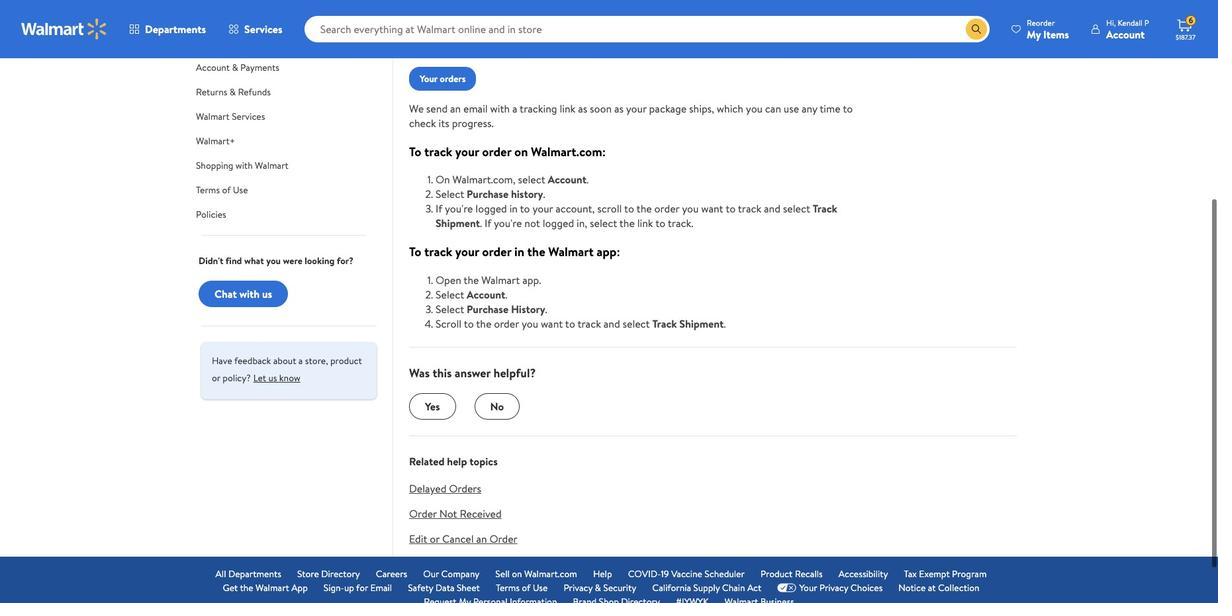 Task type: vqa. For each thing, say whether or not it's contained in the screenshot.


Task type: describe. For each thing, give the bounding box(es) containing it.
program
[[952, 564, 987, 577]]

1 horizontal spatial or
[[430, 528, 440, 543]]

0 vertical spatial us
[[262, 283, 272, 298]]

your privacy choices
[[799, 578, 883, 591]]

on inside "link"
[[512, 564, 522, 577]]

accessibility
[[839, 564, 888, 577]]

product recalls
[[761, 564, 823, 577]]

product
[[330, 351, 362, 364]]

your for your orders
[[420, 69, 438, 82]]

policies link
[[185, 199, 382, 224]]

delayed
[[409, 478, 446, 492]]

store,
[[305, 351, 328, 364]]

yes
[[425, 396, 440, 410]]

1 horizontal spatial email
[[673, 33, 698, 48]]

1 horizontal spatial terms of use
[[496, 578, 548, 591]]

chat with us button
[[199, 277, 288, 304]]

covid-19 vaccine scheduler
[[628, 564, 745, 577]]

vaccine
[[671, 564, 702, 577]]

send
[[426, 98, 448, 113]]

my
[[1027, 27, 1041, 41]]

with inside we send an email with a tracking link as soon as your package ships, which you can use any time to check its progress.
[[490, 98, 510, 113]]

0 vertical spatial of
[[222, 180, 231, 193]]

received
[[460, 503, 502, 518]]

track inside open the walmart app. select account . select purchase history . scroll to the order you want to track and select track shipment .
[[652, 313, 677, 328]]

cancel
[[442, 528, 474, 543]]

walmart+
[[196, 131, 235, 144]]

sell on walmart.com
[[495, 564, 577, 577]]

sheet
[[457, 578, 480, 591]]

walmart.com
[[524, 564, 577, 577]]

1 vertical spatial terms
[[496, 578, 520, 591]]

with for us
[[239, 283, 260, 298]]

1 horizontal spatial logged
[[543, 213, 574, 227]]

california
[[652, 578, 691, 591]]

you inside we send an email with a tracking link as soon as your package ships, which you can use any time to check its progress.
[[746, 98, 763, 113]]

a inside the have feedback about a store, product or policy?
[[298, 351, 303, 364]]

from
[[523, 33, 546, 48]]

select inside on walmart.com, select account . select purchase history .
[[436, 184, 464, 198]]

1 horizontal spatial terms of use link
[[496, 578, 548, 592]]

account inside hi, kendall p account
[[1106, 27, 1145, 41]]

in,
[[577, 213, 587, 227]]

sell
[[495, 564, 510, 577]]

what
[[244, 251, 264, 264]]

for
[[356, 578, 368, 591]]

tax exempt program get the walmart app
[[223, 564, 987, 591]]

Search search field
[[304, 16, 990, 42]]

2 horizontal spatial or
[[700, 33, 710, 48]]

1 vertical spatial us
[[268, 368, 277, 381]]

on
[[436, 169, 450, 184]]

to for to track your order on walmart.com:
[[409, 139, 421, 157]]

1 as from the left
[[578, 98, 587, 113]]

exempt
[[919, 564, 950, 577]]

0 horizontal spatial can
[[428, 33, 444, 48]]

find
[[226, 251, 242, 264]]

chat
[[214, 283, 237, 298]]

to inside we send an email with a tracking link as soon as your package ships, which you can use any time to check its progress.
[[843, 98, 853, 113]]

open the walmart app. select account . select purchase history . scroll to the order you want to track and select track shipment .
[[436, 269, 726, 328]]

your left account,
[[533, 198, 553, 213]]

orders
[[440, 69, 466, 82]]

related help topics
[[409, 451, 498, 465]]

history
[[511, 298, 545, 313]]

any
[[802, 98, 817, 113]]

shopping with walmart link
[[185, 150, 382, 175]]

supply
[[693, 578, 720, 591]]

accessibility link
[[839, 564, 888, 578]]

let us know
[[253, 368, 300, 381]]

track inside track shipment
[[813, 198, 837, 213]]

not
[[525, 213, 540, 227]]

looking
[[305, 251, 335, 264]]

edit or cancel an order
[[409, 528, 518, 543]]

scroll
[[597, 198, 622, 213]]

shipping
[[571, 33, 609, 48]]

edit or cancel an order link
[[409, 528, 518, 543]]

1 vertical spatial an
[[476, 528, 487, 543]]

6
[[1189, 15, 1193, 26]]

track shipment
[[436, 198, 837, 227]]

your orders link
[[409, 64, 476, 87]]

tracking
[[520, 98, 557, 113]]

walmart services link
[[185, 101, 382, 126]]

sign-
[[324, 578, 344, 591]]

delayed orders
[[409, 478, 481, 492]]

order inside open the walmart app. select account . select purchase history . scroll to the order you want to track and select track shipment .
[[494, 313, 519, 328]]

let
[[253, 368, 266, 381]]

feedback
[[234, 351, 271, 364]]

p
[[1145, 17, 1149, 28]]

open
[[436, 269, 461, 284]]

departments button
[[118, 13, 217, 45]]

for?
[[337, 251, 354, 264]]

purchase inside open the walmart app. select account . select purchase history . scroll to the order you want to track and select track shipment .
[[467, 298, 508, 313]]

track.
[[668, 213, 693, 227]]

privacy choices icon image
[[777, 580, 797, 589]]

with for walmart
[[236, 156, 253, 169]]

search icon image
[[971, 24, 982, 34]]

didn't
[[199, 251, 223, 264]]

delayed orders link
[[409, 478, 481, 492]]

track inside open the walmart app. select account . select purchase history . scroll to the order you want to track and select track shipment .
[[578, 313, 601, 328]]

2 privacy from the left
[[819, 578, 848, 591]]

our
[[423, 564, 439, 577]]

2 vertical spatial order
[[490, 528, 518, 543]]

use
[[784, 98, 799, 113]]

account inside open the walmart app. select account . select purchase history . scroll to the order you want to track and select track shipment .
[[467, 284, 505, 298]]

which
[[717, 98, 743, 113]]

walmart down 'in,'
[[548, 240, 594, 257]]

covid-19 vaccine scheduler link
[[628, 564, 745, 578]]

time
[[820, 98, 840, 113]]

store
[[297, 564, 319, 577]]

0 vertical spatial order
[[216, 33, 241, 46]]

app
[[291, 578, 308, 591]]

act
[[747, 578, 762, 591]]

not
[[439, 503, 457, 518]]

get
[[223, 578, 238, 591]]

you
[[409, 33, 426, 48]]

0 vertical spatial in
[[510, 198, 518, 213]]

email
[[370, 578, 392, 591]]



Task type: locate. For each thing, give the bounding box(es) containing it.
walmart inside open the walmart app. select account . select purchase history . scroll to the order you want to track and select track shipment .
[[481, 269, 520, 284]]

0 horizontal spatial terms of use link
[[185, 175, 382, 199]]

1 horizontal spatial and
[[764, 198, 780, 213]]

your up the "account & payments"
[[196, 33, 214, 46]]

1 horizontal spatial use
[[533, 578, 548, 591]]

can inside we send an email with a tracking link as soon as your package ships, which you can use any time to check its progress.
[[765, 98, 781, 113]]

your down progress.
[[455, 139, 479, 157]]

you're left "not"
[[494, 213, 522, 227]]

have feedback about a store, product or policy?
[[212, 351, 362, 381]]

answer
[[455, 361, 491, 378]]

walmart left app.
[[481, 269, 520, 284]]

logged
[[476, 198, 507, 213], [543, 213, 574, 227]]

walmart.com.
[[761, 33, 823, 48]]

shipment inside track shipment
[[436, 213, 480, 227]]

privacy
[[564, 578, 593, 591], [819, 578, 848, 591]]

0 horizontal spatial privacy
[[564, 578, 593, 591]]

want inside open the walmart app. select account . select purchase history . scroll to the order you want to track and select track shipment .
[[541, 313, 563, 328]]

order left the from
[[496, 33, 521, 48]]

2 as from the left
[[614, 98, 624, 113]]

0 horizontal spatial departments
[[145, 22, 206, 36]]

your inside "link"
[[420, 69, 438, 82]]

track
[[813, 198, 837, 213], [652, 313, 677, 328]]

or inside the have feedback about a store, product or policy?
[[212, 368, 220, 381]]

terms of use down sell on walmart.com on the left
[[496, 578, 548, 591]]

terms of use link down shopping with walmart
[[185, 175, 382, 199]]

us down "didn't find what you were looking for?"
[[262, 283, 272, 298]]

to
[[409, 139, 421, 157], [409, 240, 421, 257]]

0 vertical spatial terms of use
[[196, 180, 248, 193]]

0 horizontal spatial an
[[450, 98, 461, 113]]

2 purchase from the top
[[467, 298, 508, 313]]

account down walmart.com:
[[548, 169, 586, 184]]

of
[[222, 180, 231, 193], [522, 578, 530, 591]]

0 horizontal spatial and
[[604, 313, 620, 328]]

0 vertical spatial and
[[764, 198, 780, 213]]

you inside open the walmart app. select account . select purchase history . scroll to the order you want to track and select track shipment .
[[522, 313, 538, 328]]

& for returns
[[230, 82, 236, 95]]

select inside on walmart.com, select account . select purchase history .
[[518, 169, 545, 184]]

store directory
[[297, 564, 360, 577]]

0 horizontal spatial terms of use
[[196, 180, 248, 193]]

of down sell on walmart.com on the left
[[522, 578, 530, 591]]

can right you
[[428, 33, 444, 48]]

your for your order
[[196, 33, 214, 46]]

0 vertical spatial an
[[450, 98, 461, 113]]

or left by
[[700, 33, 710, 48]]

0 vertical spatial a
[[512, 98, 517, 113]]

services inside popup button
[[244, 22, 282, 36]]

or down have
[[212, 368, 220, 381]]

your right the from
[[548, 33, 569, 48]]

email right its
[[463, 98, 488, 113]]

careers link
[[376, 564, 407, 578]]

account inside on walmart.com, select account . select purchase history .
[[548, 169, 586, 184]]

1 vertical spatial email
[[463, 98, 488, 113]]

1 horizontal spatial track
[[813, 198, 837, 213]]

1 vertical spatial use
[[533, 578, 548, 591]]

walmart inside tax exempt program get the walmart app
[[256, 578, 289, 591]]

services down refunds
[[232, 107, 265, 120]]

help
[[593, 564, 612, 577]]

you
[[746, 98, 763, 113], [682, 198, 699, 213], [266, 251, 281, 264], [522, 313, 538, 328]]

1 select from the top
[[436, 184, 464, 198]]

scroll
[[436, 313, 461, 328]]

were
[[283, 251, 302, 264]]

order down history
[[482, 240, 511, 257]]

walmart down "returns"
[[196, 107, 230, 120]]

logged down walmart.com,
[[476, 198, 507, 213]]

1 vertical spatial in
[[514, 240, 524, 257]]

terms up policies
[[196, 180, 220, 193]]

logged left 'in,'
[[543, 213, 574, 227]]

0 vertical spatial terms of use link
[[185, 175, 382, 199]]

by
[[713, 33, 723, 48]]

terms of use down shopping
[[196, 180, 248, 193]]

0 horizontal spatial of
[[222, 180, 231, 193]]

hi,
[[1106, 17, 1116, 28]]

returns
[[196, 82, 227, 95]]

data
[[436, 578, 455, 591]]

1 horizontal spatial a
[[512, 98, 517, 113]]

0 horizontal spatial shipment
[[436, 213, 480, 227]]

account right the open
[[467, 284, 505, 298]]

Walmart Site-Wide search field
[[304, 16, 990, 42]]

terms down sell
[[496, 578, 520, 591]]

can left use
[[765, 98, 781, 113]]

link right tracking
[[560, 98, 575, 113]]

1 horizontal spatial privacy
[[819, 578, 848, 591]]

0 vertical spatial departments
[[145, 22, 206, 36]]

this
[[433, 361, 452, 378]]

purchase inside on walmart.com, select account . select purchase history .
[[467, 184, 508, 198]]

let us know link
[[253, 364, 300, 385]]

a left the store,
[[298, 351, 303, 364]]

if down "on"
[[436, 198, 442, 213]]

1 vertical spatial on
[[512, 564, 522, 577]]

0 horizontal spatial logged
[[476, 198, 507, 213]]

0 horizontal spatial as
[[578, 98, 587, 113]]

1 horizontal spatial as
[[614, 98, 624, 113]]

orders
[[449, 478, 481, 492]]

1 vertical spatial can
[[765, 98, 781, 113]]

directory
[[321, 564, 360, 577]]

1 vertical spatial track
[[652, 313, 677, 328]]

account & payments link
[[185, 52, 382, 77]]

on walmart.com, select account . select purchase history .
[[436, 169, 591, 198]]

link
[[560, 98, 575, 113], [637, 213, 653, 227]]

2 vertical spatial your
[[799, 578, 817, 591]]

2 vertical spatial with
[[239, 283, 260, 298]]

0 horizontal spatial order
[[216, 33, 241, 46]]

chat with us
[[214, 283, 272, 298]]

1 purchase from the top
[[467, 184, 508, 198]]

2 to from the top
[[409, 240, 421, 257]]

19
[[661, 564, 669, 577]]

your orders
[[420, 69, 466, 82]]

& up returns & refunds
[[232, 58, 238, 71]]

company
[[441, 564, 480, 577]]

your left the from
[[473, 33, 493, 48]]

0 horizontal spatial track
[[652, 313, 677, 328]]

1 vertical spatial of
[[522, 578, 530, 591]]

with right shopping
[[236, 156, 253, 169]]

as left soon
[[578, 98, 587, 113]]

was this answer helpful?
[[409, 361, 536, 378]]

2 horizontal spatial your
[[799, 578, 817, 591]]

as right soon
[[614, 98, 624, 113]]

1 horizontal spatial link
[[637, 213, 653, 227]]

1 horizontal spatial order
[[409, 503, 437, 518]]

select inside open the walmart app. select account . select purchase history . scroll to the order you want to track and select track shipment .
[[623, 313, 650, 328]]

helpful?
[[494, 361, 536, 378]]

about
[[273, 351, 296, 364]]

confirmation
[[612, 33, 671, 48]]

on right sell
[[512, 564, 522, 577]]

the inside tax exempt program get the walmart app
[[240, 578, 253, 591]]

1 vertical spatial to
[[409, 240, 421, 257]]

an inside we send an email with a tracking link as soon as your package ships, which you can use any time to check its progress.
[[450, 98, 461, 113]]

notice at collection
[[899, 578, 980, 591]]

0 horizontal spatial if
[[436, 198, 442, 213]]

all departments
[[215, 564, 281, 577]]

departments
[[145, 22, 206, 36], [228, 564, 281, 577]]

0 vertical spatial shipment
[[436, 213, 480, 227]]

we
[[409, 98, 424, 113]]

1 horizontal spatial terms
[[496, 578, 520, 591]]

1 to from the top
[[409, 139, 421, 157]]

2 select from the top
[[436, 284, 464, 298]]

check
[[409, 113, 436, 127]]

account up "returns"
[[196, 58, 230, 71]]

terms of use link
[[185, 175, 382, 199], [496, 578, 548, 592]]

tax exempt program link
[[904, 564, 987, 578]]

recalls
[[795, 564, 823, 577]]

& for privacy
[[595, 578, 601, 591]]

a left tracking
[[512, 98, 517, 113]]

walmart down walmart+ link
[[255, 156, 289, 169]]

california supply chain act link
[[652, 578, 762, 592]]

1 horizontal spatial of
[[522, 578, 530, 591]]

product recalls link
[[761, 564, 823, 578]]

departments inside 'departments' popup button
[[145, 22, 206, 36]]

we send an email with a tracking link as soon as your package ships, which you can use any time to check its progress.
[[409, 98, 853, 127]]

0 vertical spatial purchase
[[467, 184, 508, 198]]

choices
[[851, 578, 883, 591]]

1 privacy from the left
[[564, 578, 593, 591]]

order down "received"
[[490, 528, 518, 543]]

6 $187.37
[[1176, 15, 1196, 42]]

policy?
[[223, 368, 251, 381]]

with
[[490, 98, 510, 113], [236, 156, 253, 169], [239, 283, 260, 298]]

1 vertical spatial services
[[232, 107, 265, 120]]

& down help
[[595, 578, 601, 591]]

0 vertical spatial your
[[196, 33, 214, 46]]

1 vertical spatial &
[[230, 82, 236, 95]]

0 horizontal spatial use
[[233, 180, 248, 193]]

get the walmart app link
[[223, 578, 308, 592]]

0 vertical spatial &
[[232, 58, 238, 71]]

0 vertical spatial use
[[233, 180, 248, 193]]

of down shopping
[[222, 180, 231, 193]]

1 vertical spatial with
[[236, 156, 253, 169]]

store directory link
[[297, 564, 360, 578]]

1 horizontal spatial can
[[765, 98, 781, 113]]

0 vertical spatial with
[[490, 98, 510, 113]]

sign-up for email
[[324, 578, 392, 591]]

1 vertical spatial order
[[409, 503, 437, 518]]

your inside we send an email with a tracking link as soon as your package ships, which you can use any time to check its progress.
[[626, 98, 647, 113]]

order not received link
[[409, 503, 502, 518]]

link left track.
[[637, 213, 653, 227]]

if you're logged in to your account, scroll to the order you want to track and select
[[436, 198, 813, 213]]

walmart.com:
[[531, 139, 606, 157]]

1 horizontal spatial you're
[[494, 213, 522, 227]]

items
[[1043, 27, 1069, 41]]

0 horizontal spatial your
[[196, 33, 214, 46]]

on up on walmart.com, select account . select purchase history .
[[514, 139, 528, 157]]

account left $187.37 in the top of the page
[[1106, 27, 1145, 41]]

careers
[[376, 564, 407, 577]]

use down shopping with walmart
[[233, 180, 248, 193]]

want right track.
[[701, 198, 723, 213]]

0 horizontal spatial or
[[212, 368, 220, 381]]

1 horizontal spatial shipment
[[679, 313, 724, 328]]

email inside we send an email with a tracking link as soon as your package ships, which you can use any time to check its progress.
[[463, 98, 488, 113]]

collection
[[938, 578, 980, 591]]

order up helpful?
[[494, 313, 519, 328]]

an right cancel
[[476, 528, 487, 543]]

your left "orders"
[[420, 69, 438, 82]]

departments inside all departments link
[[228, 564, 281, 577]]

sell on walmart.com link
[[495, 564, 577, 578]]

if
[[436, 198, 442, 213], [485, 213, 491, 227]]

with inside button
[[239, 283, 260, 298]]

0 horizontal spatial email
[[463, 98, 488, 113]]

was
[[409, 361, 430, 378]]

as
[[578, 98, 587, 113], [614, 98, 624, 113]]

1 vertical spatial a
[[298, 351, 303, 364]]

us
[[262, 283, 272, 298], [268, 368, 277, 381]]

1 vertical spatial and
[[604, 313, 620, 328]]

& for account
[[232, 58, 238, 71]]

or
[[700, 33, 710, 48], [212, 368, 220, 381], [430, 528, 440, 543]]

your for your privacy choices
[[799, 578, 817, 591]]

1 horizontal spatial want
[[701, 198, 723, 213]]

purchase
[[467, 184, 508, 198], [467, 298, 508, 313]]

walmart left "app"
[[256, 578, 289, 591]]

with left tracking
[[490, 98, 510, 113]]

payments
[[240, 58, 279, 71]]

you're down "on"
[[445, 198, 473, 213]]

the
[[637, 198, 652, 213], [620, 213, 635, 227], [527, 240, 545, 257], [464, 269, 479, 284], [476, 313, 491, 328], [240, 578, 253, 591]]

sign-up for email link
[[324, 578, 392, 592]]

to for to track your order in the walmart app:
[[409, 240, 421, 257]]

help
[[447, 451, 467, 465]]

order right scroll
[[654, 198, 679, 213]]

you can track your order from your shipping confirmation email or by visiting walmart.com.
[[409, 33, 823, 48]]

link inside we send an email with a tracking link as soon as your package ships, which you can use any time to check its progress.
[[560, 98, 575, 113]]

0 vertical spatial to
[[409, 139, 421, 157]]

use down sell on walmart.com on the left
[[533, 578, 548, 591]]

or right edit
[[430, 528, 440, 543]]

your left package
[[626, 98, 647, 113]]

and inside open the walmart app. select account . select purchase history . scroll to the order you want to track and select track shipment .
[[604, 313, 620, 328]]

walmart
[[196, 107, 230, 120], [255, 156, 289, 169], [548, 240, 594, 257], [481, 269, 520, 284], [256, 578, 289, 591]]

walmart image
[[21, 19, 107, 40]]

hi, kendall p account
[[1106, 17, 1149, 41]]

1 vertical spatial shipment
[[679, 313, 724, 328]]

with right the chat
[[239, 283, 260, 298]]

us right let
[[268, 368, 277, 381]]

services button
[[217, 13, 294, 45]]

1 horizontal spatial if
[[485, 213, 491, 227]]

shipment inside open the walmart app. select account . select purchase history . scroll to the order you want to track and select track shipment .
[[679, 313, 724, 328]]

0 vertical spatial on
[[514, 139, 528, 157]]

1 vertical spatial want
[[541, 313, 563, 328]]

order left not
[[409, 503, 437, 518]]

2 horizontal spatial order
[[490, 528, 518, 543]]

account & payments
[[196, 58, 279, 71]]

an right its
[[450, 98, 461, 113]]

email left by
[[673, 33, 698, 48]]

0 horizontal spatial want
[[541, 313, 563, 328]]

refunds
[[238, 82, 271, 95]]

0 vertical spatial email
[[673, 33, 698, 48]]

privacy & security
[[564, 578, 636, 591]]

a inside we send an email with a tracking link as soon as your package ships, which you can use any time to check its progress.
[[512, 98, 517, 113]]

3 select from the top
[[436, 298, 464, 313]]

1 vertical spatial or
[[212, 368, 220, 381]]

know
[[279, 368, 300, 381]]

0 vertical spatial link
[[560, 98, 575, 113]]

1 vertical spatial purchase
[[467, 298, 508, 313]]

your order
[[196, 33, 241, 46]]

privacy down recalls
[[819, 578, 848, 591]]

0 horizontal spatial terms
[[196, 180, 220, 193]]

1 vertical spatial terms of use
[[496, 578, 548, 591]]

0 vertical spatial services
[[244, 22, 282, 36]]

walmart+ link
[[185, 126, 382, 150]]

order up the "account & payments"
[[216, 33, 241, 46]]

walmart services
[[196, 107, 265, 120]]

& right "returns"
[[230, 82, 236, 95]]

privacy left help link
[[564, 578, 593, 591]]

your down recalls
[[799, 578, 817, 591]]

services up payments
[[244, 22, 282, 36]]

1 horizontal spatial your
[[420, 69, 438, 82]]

0 vertical spatial or
[[700, 33, 710, 48]]

0 vertical spatial track
[[813, 198, 837, 213]]

order up walmart.com,
[[482, 139, 511, 157]]

terms of use link down sell on walmart.com on the left
[[496, 578, 548, 592]]

if up the to track your order in the walmart app:
[[485, 213, 491, 227]]

no
[[490, 396, 504, 410]]

in left "not"
[[510, 198, 518, 213]]

0 vertical spatial terms
[[196, 180, 220, 193]]

1 vertical spatial terms of use link
[[496, 578, 548, 592]]

2 vertical spatial or
[[430, 528, 440, 543]]

shopping with walmart
[[196, 156, 289, 169]]

services
[[244, 22, 282, 36], [232, 107, 265, 120]]

1 vertical spatial link
[[637, 213, 653, 227]]

0 vertical spatial can
[[428, 33, 444, 48]]

0 horizontal spatial you're
[[445, 198, 473, 213]]

1 vertical spatial departments
[[228, 564, 281, 577]]

1 horizontal spatial departments
[[228, 564, 281, 577]]

history
[[511, 184, 543, 198]]

want down app.
[[541, 313, 563, 328]]

your up the open
[[455, 240, 479, 257]]

2 vertical spatial &
[[595, 578, 601, 591]]

notice
[[899, 578, 926, 591]]

in up app.
[[514, 240, 524, 257]]

1 vertical spatial your
[[420, 69, 438, 82]]



